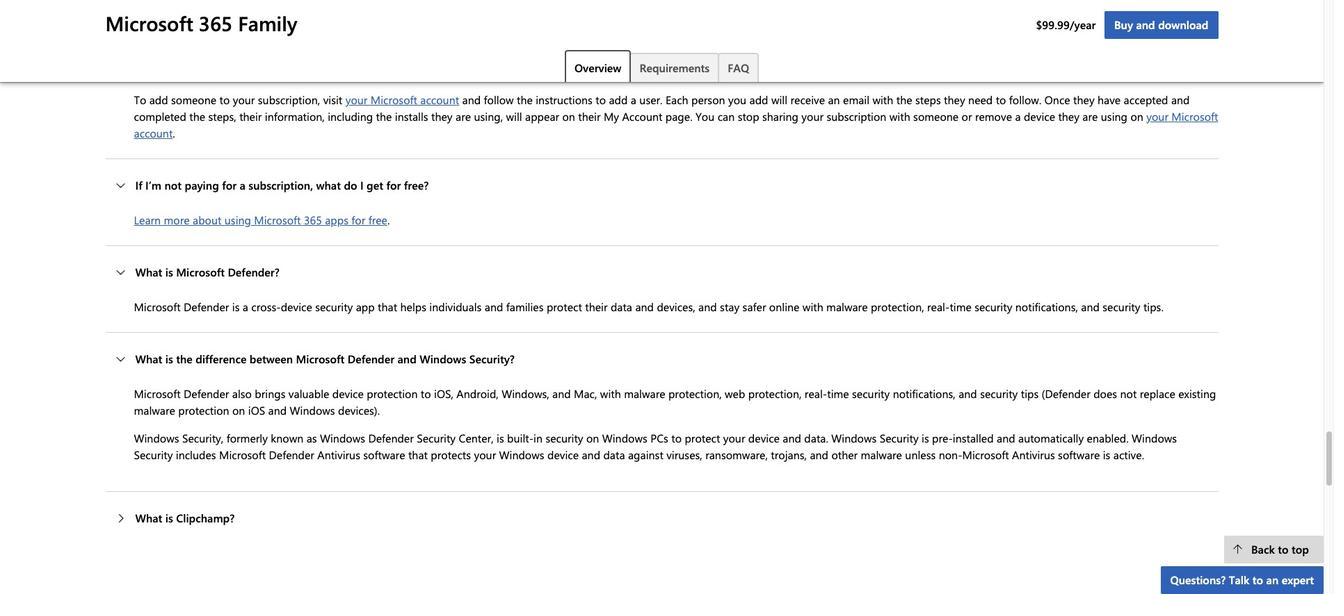 Task type: describe. For each thing, give the bounding box(es) containing it.
what is clipchamp?
[[135, 512, 235, 526]]

365 left apps
[[304, 213, 322, 228]]

0 horizontal spatial protection,
[[669, 387, 722, 402]]

paying
[[185, 178, 219, 193]]

expert
[[1282, 573, 1314, 588]]

1 horizontal spatial 5
[[541, 43, 547, 57]]

between
[[250, 352, 293, 367]]

with right email
[[873, 93, 894, 107]]

microsoft 365 family
[[105, 10, 297, 36]]

microsoft inside your microsoft account
[[1172, 109, 1219, 124]]

defender inside microsoft defender also brings valuable device protection to ios, android, windows, and mac, with malware protection, web protection, real-time security notifications, and security tips (defender does not replace existing malware protection on ios and windows devices).
[[184, 387, 229, 402]]

0 horizontal spatial security
[[134, 448, 173, 463]]

to inside windows security, formerly known as windows defender security center, is built-in security on windows pcs to protect your device and data. windows security is pre-installed and automatically enabled. windows security includes microsoft defender antivirus software that protects your windows device and data against viruses, ransomware, trojans, and other malware unless non-microsoft antivirus software is active.
[[672, 432, 682, 446]]

defender down the known
[[269, 448, 314, 463]]

windows up active.
[[1132, 432, 1177, 446]]

with inside microsoft defender also brings valuable device protection to ios, android, windows, and mac, with malware protection, web protection, real-time security notifications, and security tips (defender does not replace existing malware protection on ios and windows devices).
[[600, 387, 621, 402]]

cross-
[[251, 300, 281, 315]]

and inside if you have an active microsoft 365 family subscription, you can share it with up to 5 members of your household. each household member you share your subscription with can install microsoft 365 on all their devices and sign in to 5 devices at the same time.
[[1200, 43, 1218, 57]]

2 horizontal spatial share
[[841, 43, 867, 57]]

device down mac,
[[548, 448, 579, 463]]

2 horizontal spatial can
[[982, 43, 999, 57]]

have inside and follow the instructions to add a user. each person you add will receive an email with the steps they need to follow. once they have accepted and completed the steps, their information, including the installs they are using, will appear on their my account page. you can stop sharing your subscription with someone or remove a device they are using on
[[1098, 93, 1121, 107]]

to up 'remove'
[[996, 93, 1006, 107]]

365 up time.
[[287, 43, 305, 57]]

1 vertical spatial subscription,
[[258, 93, 320, 107]]

back to top link
[[1224, 536, 1324, 564]]

free?
[[404, 178, 429, 193]]

device up trojans,
[[749, 432, 780, 446]]

1 horizontal spatial share
[[449, 43, 476, 57]]

it
[[479, 43, 485, 57]]

and up using,
[[462, 93, 481, 107]]

they up or
[[944, 93, 966, 107]]

is left built-
[[497, 432, 504, 446]]

unless
[[905, 448, 936, 463]]

protects
[[431, 448, 471, 463]]

each inside and follow the instructions to add a user. each person you add will receive an email with the steps they need to follow. once they have accepted and completed the steps, their information, including the installs they are using, will appear on their my account page. you can stop sharing your subscription with someone or remove a device they are using on
[[666, 93, 689, 107]]

2 software from the left
[[1058, 448, 1100, 463]]

with right online on the bottom of page
[[803, 300, 824, 315]]

0 vertical spatial family
[[238, 10, 297, 36]]

and left against
[[582, 448, 601, 463]]

0 horizontal spatial that
[[378, 300, 397, 315]]

buy
[[1115, 17, 1133, 32]]

active.
[[1114, 448, 1145, 463]]

and inside dropdown button
[[398, 352, 417, 367]]

1 are from the left
[[456, 109, 471, 124]]

and right accepted
[[1172, 93, 1190, 107]]

windows up other
[[832, 432, 877, 446]]

how do i share my subscription benefits with members of my family?
[[135, 8, 485, 22]]

stay
[[720, 300, 740, 315]]

1 horizontal spatial for
[[352, 213, 365, 228]]

information,
[[265, 109, 325, 124]]

requirements link
[[630, 53, 720, 82]]

what for what is clipchamp?
[[135, 512, 162, 526]]

using inside and follow the instructions to add a user. each person you add will receive an email with the steps they need to follow. once they have accepted and completed the steps, their information, including the installs they are using, will appear on their my account page. you can stop sharing your subscription with someone or remove a device they are using on
[[1101, 109, 1128, 124]]

defender down devices).
[[368, 432, 414, 446]]

center,
[[459, 432, 494, 446]]

and down the brings
[[268, 404, 287, 418]]

pcs
[[651, 432, 669, 446]]

including
[[328, 109, 373, 124]]

what is the difference between microsoft defender and windows security? button
[[105, 333, 1219, 386]]

subscription inside and follow the instructions to add a user. each person you add will receive an email with the steps they need to follow. once they have accepted and completed the steps, their information, including the installs they are using, will appear on their my account page. you can stop sharing your subscription with someone or remove a device they are using on
[[827, 109, 887, 124]]

what is microsoft defender?
[[135, 265, 280, 280]]

is left pre-
[[922, 432, 929, 446]]

safer
[[743, 300, 766, 315]]

time.
[[291, 59, 315, 74]]

valuable
[[289, 387, 329, 402]]

1 horizontal spatial protection
[[367, 387, 418, 402]]

account
[[622, 109, 663, 124]]

learn more about using microsoft 365 apps for free link
[[134, 213, 388, 228]]

0 horizontal spatial can
[[429, 43, 446, 57]]

with left 'install'
[[959, 43, 979, 57]]

known
[[271, 432, 304, 446]]

android,
[[457, 387, 499, 402]]

page.
[[666, 109, 693, 124]]

do inside "dropdown button"
[[162, 8, 175, 22]]

a down follow.
[[1015, 109, 1021, 124]]

pre-
[[932, 432, 953, 446]]

if for if you have an active microsoft 365 family subscription, you can share it with up to 5 members of your household. each household member you share your subscription with can install microsoft 365 on all their devices and sign in to 5 devices at the same time.
[[134, 43, 140, 57]]

device up between
[[281, 300, 312, 315]]

windows down built-
[[499, 448, 545, 463]]

their inside if you have an active microsoft 365 family subscription, you can share it with up to 5 members of your household. each household member you share your subscription with can install microsoft 365 on all their devices and sign in to 5 devices at the same time.
[[1135, 43, 1157, 57]]

the left steps
[[897, 93, 913, 107]]

and up trojans,
[[783, 432, 802, 446]]

0 vertical spatial account
[[420, 93, 459, 107]]

to up my at the top
[[596, 93, 606, 107]]

member
[[776, 43, 817, 57]]

visit
[[323, 93, 343, 107]]

i'm
[[145, 178, 161, 193]]

subscription, inside if you have an active microsoft 365 family subscription, you can share it with up to 5 members of your household. each household member you share your subscription with can install microsoft 365 on all their devices and sign in to 5 devices at the same time.
[[343, 43, 405, 57]]

defender inside dropdown button
[[348, 352, 395, 367]]

the left steps,
[[189, 109, 205, 124]]

and left stay
[[699, 300, 717, 315]]

0 horizontal spatial .
[[173, 126, 175, 141]]

you up 'sign'
[[143, 43, 162, 57]]

sign
[[134, 59, 154, 74]]

can inside and follow the instructions to add a user. each person you add will receive an email with the steps they need to follow. once they have accepted and completed the steps, their information, including the installs they are using, will appear on their my account page. you can stop sharing your subscription with someone or remove a device they are using on
[[718, 109, 735, 124]]

1 vertical spatial your microsoft account link
[[134, 109, 1219, 141]]

apps
[[325, 213, 349, 228]]

1 vertical spatial will
[[506, 109, 522, 124]]

what
[[316, 178, 341, 193]]

data.
[[805, 432, 829, 446]]

account inside your microsoft account
[[134, 126, 173, 141]]

they down once
[[1059, 109, 1080, 124]]

time inside microsoft defender also brings valuable device protection to ios, android, windows, and mac, with malware protection, web protection, real-time security notifications, and security tips (defender does not replace existing malware protection on ios and windows devices).
[[827, 387, 849, 402]]

instructions
[[536, 93, 593, 107]]

security,
[[182, 432, 224, 446]]

devices).
[[338, 404, 380, 418]]

viruses,
[[667, 448, 703, 463]]

also
[[232, 387, 252, 402]]

a inside dropdown button
[[240, 178, 246, 193]]

to add someone to your subscription, visit your microsoft account
[[134, 93, 459, 107]]

overview
[[575, 61, 622, 75]]

family inside if you have an active microsoft 365 family subscription, you can share it with up to 5 members of your household. each household member you share your subscription with can install microsoft 365 on all their devices and sign in to 5 devices at the same time.
[[308, 43, 340, 57]]

someone inside and follow the instructions to add a user. each person you add will receive an email with the steps they need to follow. once they have accepted and completed the steps, their information, including the installs they are using, will appear on their my account page. you can stop sharing your subscription with someone or remove a device they are using on
[[914, 109, 959, 124]]

ios
[[248, 404, 265, 418]]

to right 'sign'
[[169, 59, 180, 74]]

faq
[[728, 61, 749, 75]]

what is the difference between microsoft defender and windows security?
[[135, 352, 515, 367]]

receive
[[791, 93, 825, 107]]

0 horizontal spatial protect
[[547, 300, 582, 315]]

what is microsoft defender? button
[[105, 246, 1219, 299]]

user.
[[640, 93, 663, 107]]

2 antivirus from the left
[[1012, 448, 1055, 463]]

protect inside windows security, formerly known as windows defender security center, is built-in security on windows pcs to protect your device and data. windows security is pre-installed and automatically enabled. windows security includes microsoft defender antivirus software that protects your windows device and data against viruses, ransomware, trojans, and other malware unless non-microsoft antivirus software is active.
[[685, 432, 720, 446]]

0 vertical spatial data
[[611, 300, 632, 315]]

in inside windows security, formerly known as windows defender security center, is built-in security on windows pcs to protect your device and data. windows security is pre-installed and automatically enabled. windows security includes microsoft defender antivirus software that protects your windows device and data against viruses, ransomware, trojans, and other malware unless non-microsoft antivirus software is active.
[[534, 432, 543, 446]]

1 horizontal spatial security
[[417, 432, 456, 446]]

install
[[1003, 43, 1031, 57]]

they right once
[[1074, 93, 1095, 107]]

what for what is the difference between microsoft defender and windows security?
[[135, 352, 162, 367]]

in inside if you have an active microsoft 365 family subscription, you can share it with up to 5 members of your household. each household member you share your subscription with can install microsoft 365 on all their devices and sign in to 5 devices at the same time.
[[157, 59, 166, 74]]

household
[[721, 43, 772, 57]]

0 vertical spatial your microsoft account link
[[346, 93, 459, 107]]

family?
[[449, 8, 485, 22]]

i inside dropdown button
[[360, 178, 364, 193]]

is down enabled.
[[1103, 448, 1111, 463]]

accepted
[[1124, 93, 1169, 107]]

tips
[[1021, 387, 1039, 402]]

to left top
[[1278, 543, 1289, 557]]

share inside "dropdown button"
[[184, 8, 211, 22]]

you
[[696, 109, 715, 124]]

learn more about microsoft 365 family. tab list
[[105, 50, 1219, 83]]

1 vertical spatial devices
[[192, 59, 228, 74]]

a left cross-
[[243, 300, 248, 315]]

2 add from the left
[[609, 93, 628, 107]]

if i'm not paying for a subscription, what do i get for free?
[[135, 178, 429, 193]]

your inside and follow the instructions to add a user. each person you add will receive an email with the steps they need to follow. once they have accepted and completed the steps, their information, including the installs they are using, will appear on their my account page. you can stop sharing your subscription with someone or remove a device they are using on
[[802, 109, 824, 124]]

(defender
[[1042, 387, 1091, 402]]

enabled.
[[1087, 432, 1129, 446]]

to up steps,
[[220, 93, 230, 107]]

that inside windows security, formerly known as windows defender security center, is built-in security on windows pcs to protect your device and data. windows security is pre-installed and automatically enabled. windows security includes microsoft defender antivirus software that protects your windows device and data against viruses, ransomware, trojans, and other malware unless non-microsoft antivirus software is active.
[[408, 448, 428, 463]]

other
[[832, 448, 858, 463]]

and right installed
[[997, 432, 1016, 446]]

follow
[[484, 93, 514, 107]]

completed
[[134, 109, 186, 124]]

once
[[1045, 93, 1071, 107]]

buy and download
[[1115, 17, 1209, 32]]

how do i share my subscription benefits with members of my family? button
[[105, 0, 1219, 42]]

you right member
[[820, 43, 838, 57]]

0 vertical spatial someone
[[171, 93, 216, 107]]

of inside how do i share my subscription benefits with members of my family? "dropdown button"
[[417, 8, 427, 22]]

windows up against
[[602, 432, 648, 446]]

not inside dropdown button
[[164, 178, 182, 193]]

windows,
[[502, 387, 549, 402]]

follow.
[[1009, 93, 1042, 107]]

you left it
[[408, 43, 426, 57]]

against
[[628, 448, 664, 463]]

notifications, inside microsoft defender also brings valuable device protection to ios, android, windows, and mac, with malware protection, web protection, real-time security notifications, and security tips (defender does not replace existing malware protection on ios and windows devices).
[[893, 387, 956, 402]]

2 horizontal spatial protection,
[[871, 300, 924, 315]]

at
[[231, 59, 240, 74]]

members inside if you have an active microsoft 365 family subscription, you can share it with up to 5 members of your household. each household member you share your subscription with can install microsoft 365 on all their devices and sign in to 5 devices at the same time.
[[551, 43, 596, 57]]

a left user.
[[631, 93, 637, 107]]

questions?
[[1171, 573, 1226, 588]]

subscription inside "dropdown button"
[[233, 8, 295, 22]]

malware inside windows security, formerly known as windows defender security center, is built-in security on windows pcs to protect your device and data. windows security is pre-installed and automatically enabled. windows security includes microsoft defender antivirus software that protects your windows device and data against viruses, ransomware, trojans, and other malware unless non-microsoft antivirus software is active.
[[861, 448, 902, 463]]

your microsoft account
[[134, 109, 1219, 141]]

the inside if you have an active microsoft 365 family subscription, you can share it with up to 5 members of your household. each household member you share your subscription with can install microsoft 365 on all their devices and sign in to 5 devices at the same time.
[[243, 59, 259, 74]]

questions? talk to an expert
[[1171, 573, 1314, 588]]

and left tips.
[[1081, 300, 1100, 315]]

devices,
[[657, 300, 696, 315]]

each inside if you have an active microsoft 365 family subscription, you can share it with up to 5 members of your household. each household member you share your subscription with can install microsoft 365 on all their devices and sign in to 5 devices at the same time.
[[695, 43, 718, 57]]

0 horizontal spatial for
[[222, 178, 237, 193]]

or
[[962, 109, 972, 124]]



Task type: vqa. For each thing, say whether or not it's contained in the screenshot.
"Templates" link
no



Task type: locate. For each thing, give the bounding box(es) containing it.
1 horizontal spatial .
[[388, 213, 390, 228]]

benefits
[[298, 8, 339, 22]]

as
[[307, 432, 317, 446]]

0 horizontal spatial family
[[238, 10, 297, 36]]

learn more about using microsoft 365 apps for free .
[[134, 213, 390, 228]]

3 what from the top
[[135, 512, 162, 526]]

using,
[[474, 109, 503, 124]]

0 vertical spatial protect
[[547, 300, 582, 315]]

on left all at the right of the page
[[1105, 43, 1118, 57]]

download
[[1159, 17, 1209, 32]]

1 add from the left
[[149, 93, 168, 107]]

device down follow.
[[1024, 109, 1056, 124]]

family up same
[[238, 10, 297, 36]]

0 horizontal spatial notifications,
[[893, 387, 956, 402]]

security left includes
[[134, 448, 173, 463]]

members inside "dropdown button"
[[367, 8, 414, 22]]

0 vertical spatial do
[[162, 8, 175, 22]]

i right 'how'
[[178, 8, 181, 22]]

need
[[969, 93, 993, 107]]

2 vertical spatial subscription
[[827, 109, 887, 124]]

5 right up at the left of page
[[541, 43, 547, 57]]

data inside windows security, formerly known as windows defender security center, is built-in security on windows pcs to protect your device and data. windows security is pre-installed and automatically enabled. windows security includes microsoft defender antivirus software that protects your windows device and data against viruses, ransomware, trojans, and other malware unless non-microsoft antivirus software is active.
[[604, 448, 625, 463]]

what for what is microsoft defender?
[[135, 265, 162, 280]]

1 horizontal spatial will
[[772, 93, 788, 107]]

is down more
[[165, 265, 173, 280]]

0 horizontal spatial protection
[[178, 404, 229, 418]]

0 horizontal spatial 5
[[183, 59, 189, 74]]

to right talk
[[1253, 573, 1264, 588]]

antivirus
[[317, 448, 360, 463], [1012, 448, 1055, 463]]

and down data.
[[810, 448, 829, 463]]

is left clipchamp?
[[165, 512, 173, 526]]

an left active
[[191, 43, 203, 57]]

windows security, formerly known as windows defender security center, is built-in security on windows pcs to protect your device and data. windows security is pre-installed and automatically enabled. windows security includes microsoft defender antivirus software that protects your windows device and data against viruses, ransomware, trojans, and other malware unless non-microsoft antivirus software is active.
[[134, 432, 1177, 463]]

0 vertical spatial if
[[134, 43, 140, 57]]

2 are from the left
[[1083, 109, 1098, 124]]

account down completed
[[134, 126, 173, 141]]

1 horizontal spatial are
[[1083, 109, 1098, 124]]

0 vertical spatial i
[[178, 8, 181, 22]]

1 vertical spatial family
[[308, 43, 340, 57]]

they right installs
[[431, 109, 453, 124]]

if for if i'm not paying for a subscription, what do i get for free?
[[135, 178, 142, 193]]

0 vertical spatial using
[[1101, 109, 1128, 124]]

real- inside microsoft defender also brings valuable device protection to ios, android, windows, and mac, with malware protection, web protection, real-time security notifications, and security tips (defender does not replace existing malware protection on ios and windows devices).
[[805, 387, 827, 402]]

1 horizontal spatial do
[[344, 178, 357, 193]]

microsoft defender is a cross-device security app that helps individuals and families protect their data and devices, and stay safer online with malware protection, real-time security notifications, and security tips.
[[134, 300, 1164, 315]]

0 horizontal spatial of
[[417, 8, 427, 22]]

2 horizontal spatial for
[[386, 178, 401, 193]]

mac,
[[574, 387, 597, 402]]

malware
[[827, 300, 868, 315], [624, 387, 666, 402], [134, 404, 175, 418], [861, 448, 902, 463]]

1 vertical spatial account
[[134, 126, 173, 141]]

for
[[222, 178, 237, 193], [386, 178, 401, 193], [352, 213, 365, 228]]

talk
[[1229, 573, 1250, 588]]

defender?
[[228, 265, 280, 280]]

windows inside microsoft defender also brings valuable device protection to ios, android, windows, and mac, with malware protection, web protection, real-time security notifications, and security tips (defender does not replace existing malware protection on ios and windows devices).
[[290, 404, 335, 418]]

an left expert
[[1267, 573, 1279, 588]]

1 vertical spatial that
[[408, 448, 428, 463]]

1 horizontal spatial can
[[718, 109, 735, 124]]

1 vertical spatial protect
[[685, 432, 720, 446]]

do right 'how'
[[162, 8, 175, 22]]

an inside if you have an active microsoft 365 family subscription, you can share it with up to 5 members of your household. each household member you share your subscription with can install microsoft 365 on all their devices and sign in to 5 devices at the same time.
[[191, 43, 203, 57]]

and up installed
[[959, 387, 977, 402]]

if i'm not paying for a subscription, what do i get for free? button
[[105, 159, 1219, 212]]

1 vertical spatial .
[[388, 213, 390, 228]]

defender down what is microsoft defender?
[[184, 300, 229, 315]]

1 horizontal spatial have
[[1098, 93, 1121, 107]]

to right up at the left of page
[[528, 43, 538, 57]]

i
[[178, 8, 181, 22], [360, 178, 364, 193]]

individuals
[[430, 300, 482, 315]]

2 horizontal spatial an
[[1267, 573, 1279, 588]]

5
[[541, 43, 547, 57], [183, 59, 189, 74]]

each up requirements
[[695, 43, 718, 57]]

using down accepted
[[1101, 109, 1128, 124]]

what is clipchamp? button
[[105, 493, 1219, 546]]

protection
[[367, 387, 418, 402], [178, 404, 229, 418]]

windows up includes
[[134, 432, 179, 446]]

you
[[143, 43, 162, 57], [408, 43, 426, 57], [820, 43, 838, 57], [728, 93, 747, 107]]

and left families
[[485, 300, 503, 315]]

learn
[[134, 213, 161, 228]]

1 what from the top
[[135, 265, 162, 280]]

0 vertical spatial real-
[[928, 300, 950, 315]]

0 vertical spatial have
[[165, 43, 188, 57]]

1 horizontal spatial protection,
[[749, 387, 802, 402]]

5 right 'sign'
[[183, 59, 189, 74]]

do
[[162, 8, 175, 22], [344, 178, 357, 193]]

0 vertical spatial of
[[417, 8, 427, 22]]

not right i'm
[[164, 178, 182, 193]]

subscription up steps
[[896, 43, 955, 57]]

on inside if you have an active microsoft 365 family subscription, you can share it with up to 5 members of your household. each household member you share your subscription with can install microsoft 365 on all their devices and sign in to 5 devices at the same time.
[[1105, 43, 1118, 57]]

0 horizontal spatial members
[[367, 8, 414, 22]]

1 vertical spatial using
[[225, 213, 251, 228]]

1 horizontal spatial family
[[308, 43, 340, 57]]

get
[[367, 178, 383, 193]]

household.
[[638, 43, 692, 57]]

and down download
[[1200, 43, 1218, 57]]

with inside "dropdown button"
[[342, 8, 364, 22]]

antivirus down 'automatically'
[[1012, 448, 1055, 463]]

0 horizontal spatial using
[[225, 213, 251, 228]]

1 vertical spatial subscription
[[896, 43, 955, 57]]

0 vertical spatial that
[[378, 300, 397, 315]]

device inside microsoft defender also brings valuable device protection to ios, android, windows, and mac, with malware protection, web protection, real-time security notifications, and security tips (defender does not replace existing malware protection on ios and windows devices).
[[332, 387, 364, 402]]

my
[[604, 109, 619, 124]]

devices down download
[[1160, 43, 1197, 57]]

1 horizontal spatial account
[[420, 93, 459, 107]]

steps
[[916, 93, 941, 107]]

1 horizontal spatial someone
[[914, 109, 959, 124]]

requirements
[[640, 61, 710, 75]]

windows down valuable
[[290, 404, 335, 418]]

to inside microsoft defender also brings valuable device protection to ios, android, windows, and mac, with malware protection, web protection, real-time security notifications, and security tips (defender does not replace existing malware protection on ios and windows devices).
[[421, 387, 431, 402]]

will down follow
[[506, 109, 522, 124]]

their
[[1135, 43, 1157, 57], [239, 109, 262, 124], [578, 109, 601, 124], [585, 300, 608, 315]]

subscription inside if you have an active microsoft 365 family subscription, you can share it with up to 5 members of your household. each household member you share your subscription with can install microsoft 365 on all their devices and sign in to 5 devices at the same time.
[[896, 43, 955, 57]]

devices down active
[[192, 59, 228, 74]]

1 horizontal spatial that
[[408, 448, 428, 463]]

1 vertical spatial if
[[135, 178, 142, 193]]

families
[[506, 300, 544, 315]]

software
[[363, 448, 405, 463], [1058, 448, 1100, 463]]

with right it
[[488, 43, 509, 57]]

and follow the instructions to add a user. each person you add will receive an email with the steps they need to follow. once they have accepted and completed the steps, their information, including the installs they are using, will appear on their my account page. you can stop sharing your subscription with someone or remove a device they are using on
[[134, 93, 1190, 124]]

365 up active
[[199, 10, 233, 36]]

0 vertical spatial members
[[367, 8, 414, 22]]

if inside dropdown button
[[135, 178, 142, 193]]

appear
[[525, 109, 559, 124]]

add up stop
[[750, 93, 769, 107]]

free
[[369, 213, 388, 228]]

0 horizontal spatial have
[[165, 43, 188, 57]]

device inside and follow the instructions to add a user. each person you add will receive an email with the steps they need to follow. once they have accepted and completed the steps, their information, including the installs they are using, will appear on their my account page. you can stop sharing your subscription with someone or remove a device they are using on
[[1024, 109, 1056, 124]]

1 horizontal spatial time
[[950, 300, 972, 315]]

if
[[134, 43, 140, 57], [135, 178, 142, 193]]

built-
[[507, 432, 534, 446]]

0 horizontal spatial software
[[363, 448, 405, 463]]

someone up steps,
[[171, 93, 216, 107]]

is left difference
[[165, 352, 173, 367]]

not inside microsoft defender also brings valuable device protection to ios, android, windows, and mac, with malware protection, web protection, real-time security notifications, and security tips (defender does not replace existing malware protection on ios and windows devices).
[[1121, 387, 1137, 402]]

an for questions?
[[1267, 573, 1279, 588]]

1 my from the left
[[215, 8, 230, 22]]

1 vertical spatial notifications,
[[893, 387, 956, 402]]

you inside and follow the instructions to add a user. each person you add will receive an email with the steps they need to follow. once they have accepted and completed the steps, their information, including the installs they are using, will appear on their my account page. you can stop sharing your subscription with someone or remove a device they are using on
[[728, 93, 747, 107]]

can left it
[[429, 43, 446, 57]]

0 horizontal spatial i
[[178, 8, 181, 22]]

my
[[215, 8, 230, 22], [430, 8, 446, 22]]

active
[[206, 43, 234, 57]]

1 vertical spatial protection
[[178, 404, 229, 418]]

not
[[164, 178, 182, 193], [1121, 387, 1137, 402]]

0 vertical spatial subscription
[[233, 8, 295, 22]]

if left i'm
[[135, 178, 142, 193]]

0 horizontal spatial share
[[184, 8, 211, 22]]

on inside microsoft defender also brings valuable device protection to ios, android, windows, and mac, with malware protection, web protection, real-time security notifications, and security tips (defender does not replace existing malware protection on ios and windows devices).
[[232, 404, 245, 418]]

2 what from the top
[[135, 352, 162, 367]]

. right apps
[[388, 213, 390, 228]]

device up devices).
[[332, 387, 364, 402]]

0 vertical spatial devices
[[1160, 43, 1197, 57]]

have left accepted
[[1098, 93, 1121, 107]]

0 vertical spatial 5
[[541, 43, 547, 57]]

365 left all at the right of the page
[[1084, 43, 1102, 57]]

overview link
[[565, 50, 631, 83]]

0 vertical spatial notifications,
[[1016, 300, 1078, 315]]

of up overview
[[600, 43, 610, 57]]

and left devices,
[[636, 300, 654, 315]]

1 vertical spatial do
[[344, 178, 357, 193]]

an inside dropdown button
[[1267, 573, 1279, 588]]

0 horizontal spatial not
[[164, 178, 182, 193]]

security up unless
[[880, 432, 919, 446]]

microsoft inside microsoft defender also brings valuable device protection to ios, android, windows, and mac, with malware protection, web protection, real-time security notifications, and security tips (defender does not replace existing malware protection on ios and windows devices).
[[134, 387, 181, 402]]

share up email
[[841, 43, 867, 57]]

existing
[[1179, 387, 1217, 402]]

a up learn more about using microsoft 365 apps for free link
[[240, 178, 246, 193]]

web
[[725, 387, 745, 402]]

of inside if you have an active microsoft 365 family subscription, you can share it with up to 5 members of your household. each household member you share your subscription with can install microsoft 365 on all their devices and sign in to 5 devices at the same time.
[[600, 43, 610, 57]]

0 vertical spatial .
[[173, 126, 175, 141]]

each
[[695, 43, 718, 57], [666, 93, 689, 107]]

on down mac,
[[587, 432, 599, 446]]

1 vertical spatial what
[[135, 352, 162, 367]]

each up "page."
[[666, 93, 689, 107]]

installed
[[953, 432, 994, 446]]

ios,
[[434, 387, 454, 402]]

1 horizontal spatial antivirus
[[1012, 448, 1055, 463]]

$99.99/year
[[1036, 17, 1096, 32]]

can left 'install'
[[982, 43, 999, 57]]

protection up security,
[[178, 404, 229, 418]]

365
[[199, 10, 233, 36], [287, 43, 305, 57], [1084, 43, 1102, 57], [304, 213, 322, 228]]

1 horizontal spatial each
[[695, 43, 718, 57]]

on down instructions at the left of the page
[[563, 109, 575, 124]]

non-
[[939, 448, 963, 463]]

2 horizontal spatial subscription
[[896, 43, 955, 57]]

1 antivirus from the left
[[317, 448, 360, 463]]

an inside and follow the instructions to add a user. each person you add will receive an email with the steps they need to follow. once they have accepted and completed the steps, their information, including the installs they are using, will appear on their my account page. you can stop sharing your subscription with someone or remove a device they are using on
[[828, 93, 840, 107]]

1 vertical spatial data
[[604, 448, 625, 463]]

your inside your microsoft account
[[1147, 109, 1169, 124]]

subscription, inside dropdown button
[[249, 178, 313, 193]]

subscription,
[[343, 43, 405, 57], [258, 93, 320, 107], [249, 178, 313, 193]]

in right 'sign'
[[157, 59, 166, 74]]

2 vertical spatial what
[[135, 512, 162, 526]]

app
[[356, 300, 375, 315]]

subscription up same
[[233, 8, 295, 22]]

2 horizontal spatial security
[[880, 432, 919, 446]]

more
[[164, 213, 190, 228]]

includes
[[176, 448, 216, 463]]

someone down steps
[[914, 109, 959, 124]]

an for if
[[191, 43, 203, 57]]

remove
[[975, 109, 1012, 124]]

on down accepted
[[1131, 109, 1144, 124]]

on inside windows security, formerly known as windows defender security center, is built-in security on windows pcs to protect your device and data. windows security is pre-installed and automatically enabled. windows security includes microsoft defender antivirus software that protects your windows device and data against viruses, ransomware, trojans, and other malware unless non-microsoft antivirus software is active.
[[587, 432, 599, 446]]

1 horizontal spatial my
[[430, 8, 446, 22]]

1 vertical spatial in
[[534, 432, 543, 446]]

defender left also
[[184, 387, 229, 402]]

1 horizontal spatial add
[[609, 93, 628, 107]]

back to top
[[1252, 543, 1309, 557]]

windows inside dropdown button
[[420, 352, 466, 367]]

0 vertical spatial will
[[772, 93, 788, 107]]

share up active
[[184, 8, 211, 22]]

questions? talk to an expert button
[[1161, 567, 1324, 595]]

0 horizontal spatial my
[[215, 8, 230, 22]]

0 vertical spatial an
[[191, 43, 203, 57]]

1 vertical spatial an
[[828, 93, 840, 107]]

the up appear
[[517, 93, 533, 107]]

to left ios,
[[421, 387, 431, 402]]

1 horizontal spatial protect
[[685, 432, 720, 446]]

for right get
[[386, 178, 401, 193]]

the left installs
[[376, 109, 392, 124]]

your
[[613, 43, 635, 57], [870, 43, 893, 57], [233, 93, 255, 107], [346, 93, 368, 107], [802, 109, 824, 124], [1147, 109, 1169, 124], [723, 432, 746, 446], [474, 448, 496, 463]]

0 vertical spatial protection
[[367, 387, 418, 402]]

for right paying
[[222, 178, 237, 193]]

to inside dropdown button
[[1253, 573, 1264, 588]]

and left mac,
[[553, 387, 571, 402]]

1 horizontal spatial not
[[1121, 387, 1137, 402]]

email
[[843, 93, 870, 107]]

automatically
[[1019, 432, 1084, 446]]

the right at
[[243, 59, 259, 74]]

is left cross-
[[232, 300, 240, 315]]

1 software from the left
[[363, 448, 405, 463]]

2 my from the left
[[430, 8, 446, 22]]

0 horizontal spatial account
[[134, 126, 173, 141]]

with right mac,
[[600, 387, 621, 402]]

in down windows,
[[534, 432, 543, 446]]

stop
[[738, 109, 760, 124]]

protection,
[[871, 300, 924, 315], [669, 387, 722, 402], [749, 387, 802, 402]]

windows right as
[[320, 432, 365, 446]]

1 vertical spatial i
[[360, 178, 364, 193]]

2 vertical spatial subscription,
[[249, 178, 313, 193]]

on
[[1105, 43, 1118, 57], [563, 109, 575, 124], [1131, 109, 1144, 124], [232, 404, 245, 418], [587, 432, 599, 446]]

up
[[512, 43, 525, 57]]

1 vertical spatial real-
[[805, 387, 827, 402]]

have inside if you have an active microsoft 365 family subscription, you can share it with up to 5 members of your household. each household member you share your subscription with can install microsoft 365 on all their devices and sign in to 5 devices at the same time.
[[165, 43, 188, 57]]

person
[[692, 93, 725, 107]]

devices
[[1160, 43, 1197, 57], [192, 59, 228, 74]]

i inside "dropdown button"
[[178, 8, 181, 22]]

1 horizontal spatial real-
[[928, 300, 950, 315]]

0 horizontal spatial do
[[162, 8, 175, 22]]

1 horizontal spatial notifications,
[[1016, 300, 1078, 315]]

my up active
[[215, 8, 230, 22]]

buy and download button
[[1105, 11, 1219, 39]]

sharing
[[763, 109, 799, 124]]

i left get
[[360, 178, 364, 193]]

0 horizontal spatial add
[[149, 93, 168, 107]]

about
[[193, 213, 222, 228]]

with
[[342, 8, 364, 22], [488, 43, 509, 57], [959, 43, 979, 57], [873, 93, 894, 107], [890, 109, 911, 124], [803, 300, 824, 315], [600, 387, 621, 402]]

software down 'automatically'
[[1058, 448, 1100, 463]]

if inside if you have an active microsoft 365 family subscription, you can share it with up to 5 members of your household. each household member you share your subscription with can install microsoft 365 on all their devices and sign in to 5 devices at the same time.
[[134, 43, 140, 57]]

defender
[[184, 300, 229, 315], [348, 352, 395, 367], [184, 387, 229, 402], [368, 432, 414, 446], [269, 448, 314, 463]]

1 horizontal spatial software
[[1058, 448, 1100, 463]]

and down helps
[[398, 352, 417, 367]]

0 horizontal spatial real-
[[805, 387, 827, 402]]

with left or
[[890, 109, 911, 124]]

2 horizontal spatial add
[[750, 93, 769, 107]]

and inside button
[[1137, 17, 1156, 32]]

replace
[[1140, 387, 1176, 402]]

ransomware,
[[706, 448, 768, 463]]

1 horizontal spatial of
[[600, 43, 610, 57]]

0 horizontal spatial each
[[666, 93, 689, 107]]

1 horizontal spatial subscription
[[827, 109, 887, 124]]

0 vertical spatial each
[[695, 43, 718, 57]]

do inside dropdown button
[[344, 178, 357, 193]]

brings
[[255, 387, 286, 402]]

the inside dropdown button
[[176, 352, 193, 367]]

trojans,
[[771, 448, 807, 463]]

security inside windows security, formerly known as windows defender security center, is built-in security on windows pcs to protect your device and data. windows security is pre-installed and automatically enabled. windows security includes microsoft defender antivirus software that protects your windows device and data against viruses, ransomware, trojans, and other malware unless non-microsoft antivirus software is active.
[[546, 432, 583, 446]]

if you have an active microsoft 365 family subscription, you can share it with up to 5 members of your household. each household member you share your subscription with can install microsoft 365 on all their devices and sign in to 5 devices at the same time.
[[134, 43, 1218, 74]]

1 vertical spatial 5
[[183, 59, 189, 74]]

add
[[149, 93, 168, 107], [609, 93, 628, 107], [750, 93, 769, 107]]

3 add from the left
[[750, 93, 769, 107]]

my left family?
[[430, 8, 446, 22]]



